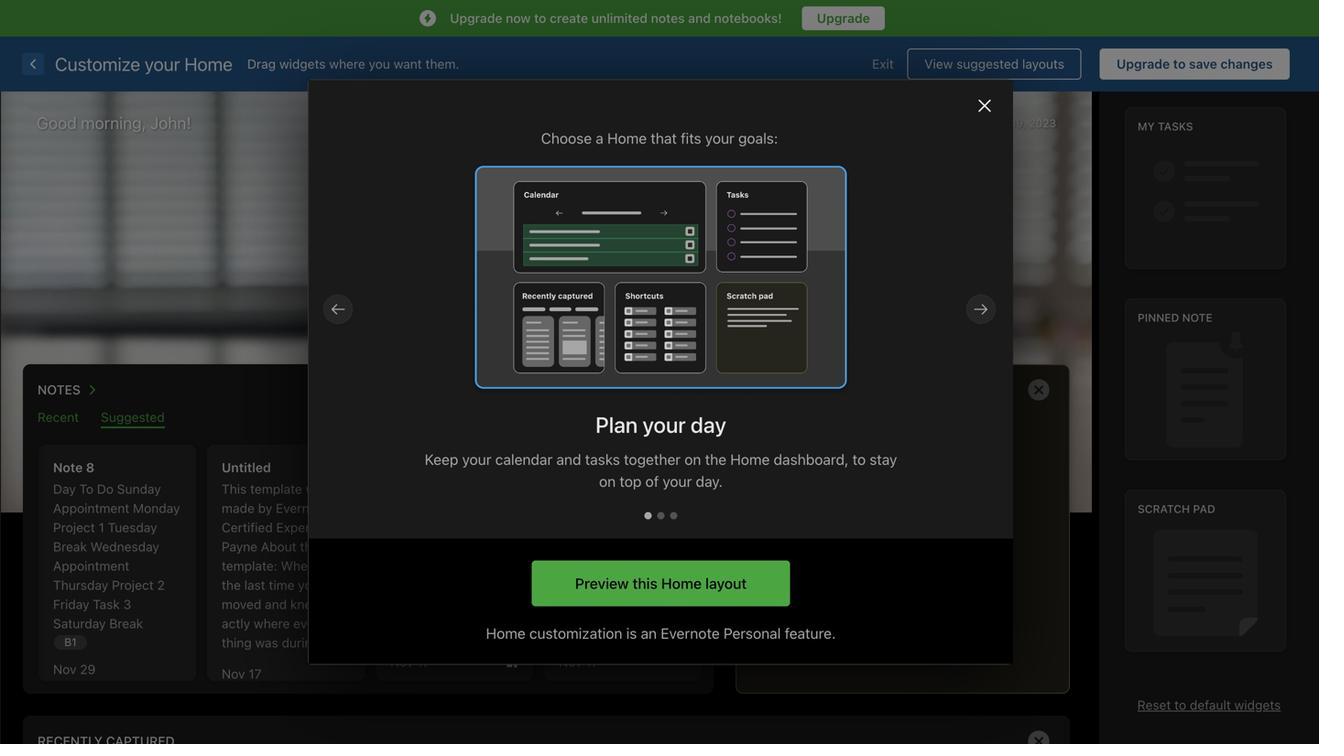 Task type: describe. For each thing, give the bounding box(es) containing it.
your for day
[[643, 412, 686, 438]]

home for customize your home
[[184, 53, 233, 75]]

home customization is an evernote personal feature.
[[486, 625, 836, 643]]

1 horizontal spatial pad
[[1193, 503, 1216, 516]]

them.
[[426, 56, 459, 71]]

1 horizontal spatial scratch pad
[[1138, 503, 1216, 516]]

day
[[691, 412, 726, 438]]

home left customization
[[486, 625, 526, 643]]

that
[[651, 130, 677, 147]]

you
[[369, 56, 390, 71]]

1 horizontal spatial widgets
[[1235, 698, 1281, 713]]

changes
[[1221, 56, 1273, 71]]

layouts
[[1022, 56, 1065, 71]]

remove image
[[1021, 724, 1057, 745]]

of
[[646, 473, 659, 491]]

1 horizontal spatial scratch
[[1138, 503, 1190, 516]]

tuesday,
[[893, 117, 946, 130]]

0 horizontal spatial widgets
[[279, 56, 326, 71]]

view suggested layouts button
[[908, 49, 1081, 80]]

scratch inside scratch pad button
[[751, 383, 811, 398]]

edit widget title image
[[849, 383, 862, 397]]

home for choose a home that fits your goals:
[[607, 130, 647, 147]]

to right now
[[534, 11, 546, 26]]

an
[[641, 625, 657, 643]]

john!
[[150, 113, 191, 133]]

keep
[[425, 451, 458, 469]]

notes
[[651, 11, 685, 26]]

customization
[[529, 625, 623, 643]]

drag widgets where you want them.
[[247, 56, 459, 71]]

together
[[624, 451, 681, 469]]

1 horizontal spatial on
[[685, 451, 701, 469]]

keep your calendar and tasks together on the home dashboard, to stay on top of your day.
[[425, 451, 897, 491]]

now
[[506, 11, 531, 26]]

tasks
[[585, 451, 620, 469]]

tuesday, december 19, 2023
[[893, 117, 1056, 130]]

reset to default widgets
[[1138, 698, 1281, 713]]

try calendar feature for free element
[[309, 80, 1013, 539]]

my
[[1138, 120, 1155, 133]]

fits
[[681, 130, 701, 147]]

previous slide image
[[327, 299, 349, 321]]

default
[[1190, 698, 1231, 713]]

goals:
[[738, 130, 778, 147]]

plan your day tab panel
[[309, 80, 1013, 493]]



Task type: locate. For each thing, give the bounding box(es) containing it.
customize your home
[[55, 53, 233, 75]]

save
[[1189, 56, 1217, 71]]

scratch
[[751, 383, 811, 398], [1138, 503, 1190, 516]]

1 vertical spatial on
[[599, 473, 616, 491]]

cancel image
[[972, 93, 998, 119]]

0 horizontal spatial remove image
[[664, 372, 701, 409]]

0 horizontal spatial scratch pad
[[751, 383, 840, 398]]

stay
[[870, 451, 897, 469]]

0 horizontal spatial and
[[557, 451, 581, 469]]

reset to default widgets button
[[1138, 698, 1281, 713]]

layout
[[705, 575, 747, 593]]

plan
[[596, 412, 638, 438]]

pad inside button
[[815, 383, 840, 398]]

to inside button
[[1173, 56, 1186, 71]]

morning,
[[81, 113, 146, 133]]

home inside button
[[661, 575, 702, 593]]

1 horizontal spatial and
[[688, 11, 711, 26]]

upgrade for upgrade to save changes
[[1117, 56, 1170, 71]]

your right keep
[[462, 451, 492, 469]]

drag
[[247, 56, 276, 71]]

home inside the keep your calendar and tasks together on the home dashboard, to stay on top of your day.
[[730, 451, 770, 469]]

preview this home layout button
[[532, 561, 790, 607]]

view
[[925, 56, 953, 71]]

1 horizontal spatial upgrade
[[817, 11, 870, 26]]

1 remove image from the left
[[664, 372, 701, 409]]

reset
[[1138, 698, 1171, 713]]

on down tasks
[[599, 473, 616, 491]]

home left drag
[[184, 53, 233, 75]]

to
[[534, 11, 546, 26], [1173, 56, 1186, 71], [853, 451, 866, 469], [1175, 698, 1187, 713]]

choose
[[541, 130, 592, 147]]

upgrade now to create unlimited notes and notebooks!
[[450, 11, 782, 26]]

is
[[626, 625, 637, 643]]

pinned note
[[1138, 311, 1213, 324]]

good
[[37, 113, 77, 133]]

notebooks!
[[714, 11, 782, 26]]

1 vertical spatial and
[[557, 451, 581, 469]]

to left save
[[1173, 56, 1186, 71]]

good morning, john!
[[37, 113, 191, 133]]

your up john!
[[145, 53, 180, 75]]

home right this
[[661, 575, 702, 593]]

upgrade left save
[[1117, 56, 1170, 71]]

upgrade to save changes button
[[1100, 49, 1290, 80]]

0 horizontal spatial on
[[599, 473, 616, 491]]

1 horizontal spatial remove image
[[1021, 372, 1057, 409]]

2023
[[1029, 117, 1056, 130]]

0 vertical spatial pad
[[815, 383, 840, 398]]

pad
[[815, 383, 840, 398], [1193, 503, 1216, 516]]

2 horizontal spatial upgrade
[[1117, 56, 1170, 71]]

day.
[[696, 473, 723, 491]]

upgrade for upgrade now to create unlimited notes and notebooks!
[[450, 11, 502, 26]]

scratch pad button
[[751, 378, 840, 402]]

top
[[620, 473, 642, 491]]

customize
[[55, 53, 140, 75]]

to inside the keep your calendar and tasks together on the home dashboard, to stay on top of your day.
[[853, 451, 866, 469]]

home right the
[[730, 451, 770, 469]]

the
[[705, 451, 727, 469]]

1 vertical spatial widgets
[[1235, 698, 1281, 713]]

a
[[596, 130, 604, 147]]

your for home
[[145, 53, 180, 75]]

1 vertical spatial scratch pad
[[1138, 503, 1216, 516]]

upgrade left now
[[450, 11, 502, 26]]

on
[[685, 451, 701, 469], [599, 473, 616, 491]]

home
[[184, 53, 233, 75], [607, 130, 647, 147], [730, 451, 770, 469], [661, 575, 702, 593], [486, 625, 526, 643]]

0 vertical spatial and
[[688, 11, 711, 26]]

your right fits
[[705, 130, 735, 147]]

upgrade inside button
[[817, 11, 870, 26]]

your right of
[[663, 473, 692, 491]]

0 horizontal spatial upgrade
[[450, 11, 502, 26]]

0 vertical spatial on
[[685, 451, 701, 469]]

exit button
[[859, 49, 908, 80]]

0 vertical spatial widgets
[[279, 56, 326, 71]]

tasks
[[1158, 120, 1193, 133]]

upgrade inside button
[[1117, 56, 1170, 71]]

and right notes
[[688, 11, 711, 26]]

view suggested layouts
[[925, 56, 1065, 71]]

exit
[[872, 56, 894, 71]]

plan your day
[[596, 412, 726, 438]]

0 vertical spatial scratch pad
[[751, 383, 840, 398]]

unlimited
[[592, 11, 648, 26]]

choose slide to display tab list
[[645, 493, 678, 539]]

your for calendar
[[462, 451, 492, 469]]

home right a
[[607, 130, 647, 147]]

want
[[394, 56, 422, 71]]

choose a home that fits your goals:
[[541, 130, 778, 147]]

widgets right drag
[[279, 56, 326, 71]]

and left tasks
[[557, 451, 581, 469]]

and inside the keep your calendar and tasks together on the home dashboard, to stay on top of your day.
[[557, 451, 581, 469]]

this
[[633, 575, 658, 593]]

upgrade
[[450, 11, 502, 26], [817, 11, 870, 26], [1117, 56, 1170, 71]]

your
[[145, 53, 180, 75], [705, 130, 735, 147], [643, 412, 686, 438], [462, 451, 492, 469], [663, 473, 692, 491]]

preview this home layout
[[575, 575, 747, 593]]

next slide image
[[970, 299, 992, 321]]

evernote
[[661, 625, 720, 643]]

on left the
[[685, 451, 701, 469]]

preview
[[575, 575, 629, 593]]

0 vertical spatial scratch
[[751, 383, 811, 398]]

1 vertical spatial scratch
[[1138, 503, 1190, 516]]

to left stay
[[853, 451, 866, 469]]

upgrade to save changes
[[1117, 56, 1273, 71]]

1 vertical spatial pad
[[1193, 503, 1216, 516]]

personal
[[724, 625, 781, 643]]

feature.
[[785, 625, 836, 643]]

note
[[1182, 311, 1213, 324]]

upgrade up the exit "button" on the right top of the page
[[817, 11, 870, 26]]

suggested
[[957, 56, 1019, 71]]

home for preview this home layout
[[661, 575, 702, 593]]

calendar
[[495, 451, 553, 469]]

december
[[949, 117, 1008, 130]]

remove image
[[664, 372, 701, 409], [1021, 372, 1057, 409]]

0 horizontal spatial pad
[[815, 383, 840, 398]]

widgets right default
[[1235, 698, 1281, 713]]

widgets
[[279, 56, 326, 71], [1235, 698, 1281, 713]]

2 remove image from the left
[[1021, 372, 1057, 409]]

your up together in the bottom of the page
[[643, 412, 686, 438]]

my tasks
[[1138, 120, 1193, 133]]

pinned
[[1138, 311, 1179, 324]]

upgrade button
[[802, 6, 885, 30]]

scratch pad
[[751, 383, 840, 398], [1138, 503, 1216, 516]]

0 horizontal spatial scratch
[[751, 383, 811, 398]]

where
[[329, 56, 365, 71]]

19,
[[1011, 117, 1026, 130]]

to right reset
[[1175, 698, 1187, 713]]

upgrade for upgrade
[[817, 11, 870, 26]]

dashboard,
[[774, 451, 849, 469]]

and
[[688, 11, 711, 26], [557, 451, 581, 469]]

create
[[550, 11, 588, 26]]



Task type: vqa. For each thing, say whether or not it's contained in the screenshot.
Home in the button
yes



